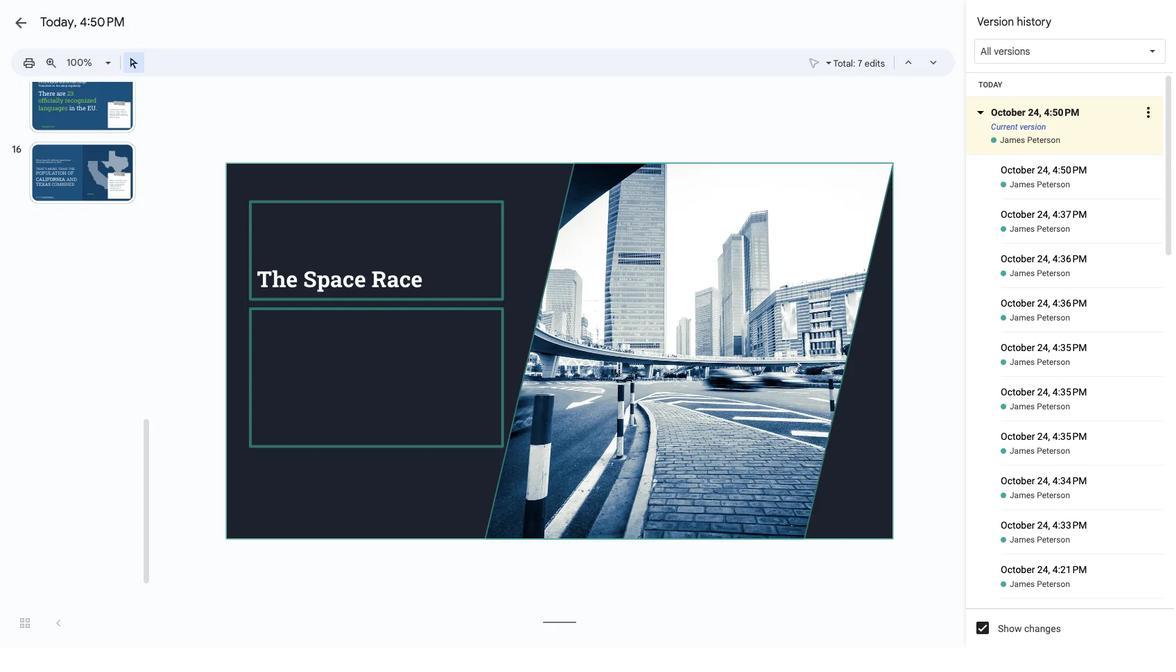 Task type: describe. For each thing, give the bounding box(es) containing it.
version history
[[978, 15, 1052, 29]]

peterson for eighth cell from the top
[[1038, 491, 1071, 500]]

today, 4:50 pm application
[[0, 0, 1175, 648]]

Name this version text field
[[990, 103, 1139, 121]]

peterson for first cell from the top
[[1038, 180, 1071, 189]]

history
[[1018, 15, 1052, 29]]

6 cell from the top
[[1001, 377, 1164, 401]]

edits
[[865, 58, 885, 69]]

current
[[992, 122, 1018, 132]]

version history section
[[967, 0, 1175, 648]]

1 cell from the top
[[1001, 155, 1164, 179]]

show changes
[[999, 623, 1062, 634]]

all
[[981, 45, 992, 58]]

show
[[999, 623, 1023, 634]]

7 cell from the top
[[1001, 421, 1164, 445]]

total: 7 edits heading
[[834, 56, 885, 72]]

menu bar banner
[[0, 0, 1175, 83]]

5 cell from the top
[[1001, 332, 1164, 357]]

peterson for 4th cell
[[1038, 313, 1071, 323]]

7
[[858, 58, 863, 69]]

all versions option
[[981, 44, 1031, 58]]

today,
[[40, 15, 77, 30]]

2 cell from the top
[[1001, 199, 1164, 223]]

Zoom text field
[[65, 53, 103, 72]]

current version cell
[[967, 71, 1164, 137]]

peterson for 3rd cell from the top of the version history 'section'
[[1038, 269, 1071, 278]]



Task type: vqa. For each thing, say whether or not it's contained in the screenshot.
James Peterson corresponding to 6th cell from the top
yes



Task type: locate. For each thing, give the bounding box(es) containing it.
total:
[[834, 58, 856, 69]]

4 cell from the top
[[1001, 288, 1164, 312]]

Show changes checkbox
[[977, 622, 990, 634]]

cell
[[1001, 155, 1164, 179], [1001, 199, 1164, 223], [1001, 244, 1164, 268], [1001, 288, 1164, 312], [1001, 332, 1164, 357], [1001, 377, 1164, 401], [1001, 421, 1164, 445], [1001, 466, 1164, 490], [1001, 510, 1164, 534], [1001, 554, 1164, 579], [1001, 599, 1164, 623]]

navigation
[[0, 0, 153, 648]]

9 cell from the top
[[1001, 510, 1164, 534]]

peterson for 7th cell from the top
[[1038, 446, 1071, 456]]

peterson for 5th cell from the top
[[1038, 357, 1071, 367]]

today, 4:50 pm
[[40, 15, 125, 30]]

james
[[1001, 135, 1026, 145], [1010, 180, 1035, 189], [1010, 224, 1035, 234], [1010, 269, 1035, 278], [1010, 313, 1035, 323], [1010, 357, 1035, 367], [1010, 402, 1035, 411], [1010, 446, 1035, 456], [1010, 491, 1035, 500], [1010, 535, 1035, 545], [1010, 579, 1035, 589]]

peterson for current version cell
[[1028, 135, 1061, 145]]

version
[[1020, 122, 1047, 132]]

mode and view toolbar
[[803, 49, 947, 76]]

all versions
[[981, 45, 1031, 58]]

row group
[[967, 71, 1164, 648], [967, 71, 1164, 648]]

current version
[[992, 122, 1047, 132]]

peterson for tenth cell from the bottom of the version history 'section'
[[1038, 224, 1071, 234]]

peterson for ninth cell from the top of the version history 'section'
[[1038, 535, 1071, 545]]

version
[[978, 15, 1015, 29]]

4:50 pm
[[80, 15, 125, 30]]

today heading
[[967, 73, 1164, 97]]

8 cell from the top
[[1001, 466, 1164, 490]]

total: 7 edits
[[834, 58, 885, 69]]

3 cell from the top
[[1001, 244, 1164, 268]]

more actions image
[[1141, 87, 1157, 137]]

11 cell from the top
[[1001, 599, 1164, 623]]

peterson for sixth cell from the bottom
[[1038, 402, 1071, 411]]

10 cell from the top
[[1001, 554, 1164, 579]]

Zoom field
[[62, 53, 117, 73]]

james peterson
[[1001, 135, 1061, 145], [1010, 180, 1071, 189], [1010, 224, 1071, 234], [1010, 269, 1071, 278], [1010, 313, 1071, 323], [1010, 357, 1071, 367], [1010, 402, 1071, 411], [1010, 446, 1071, 456], [1010, 491, 1071, 500], [1010, 535, 1071, 545], [1010, 579, 1071, 589]]

peterson for second cell from the bottom of the version history 'section'
[[1038, 579, 1071, 589]]

today
[[979, 80, 1003, 89]]

collapse detailed versions image
[[973, 71, 990, 121]]

peterson
[[1028, 135, 1061, 145], [1038, 180, 1071, 189], [1038, 224, 1071, 234], [1038, 269, 1071, 278], [1038, 313, 1071, 323], [1038, 357, 1071, 367], [1038, 402, 1071, 411], [1038, 446, 1071, 456], [1038, 491, 1071, 500], [1038, 535, 1071, 545], [1038, 579, 1071, 589]]

versions
[[994, 45, 1031, 58]]

main toolbar
[[17, 52, 145, 73]]

changes
[[1025, 623, 1062, 634]]



